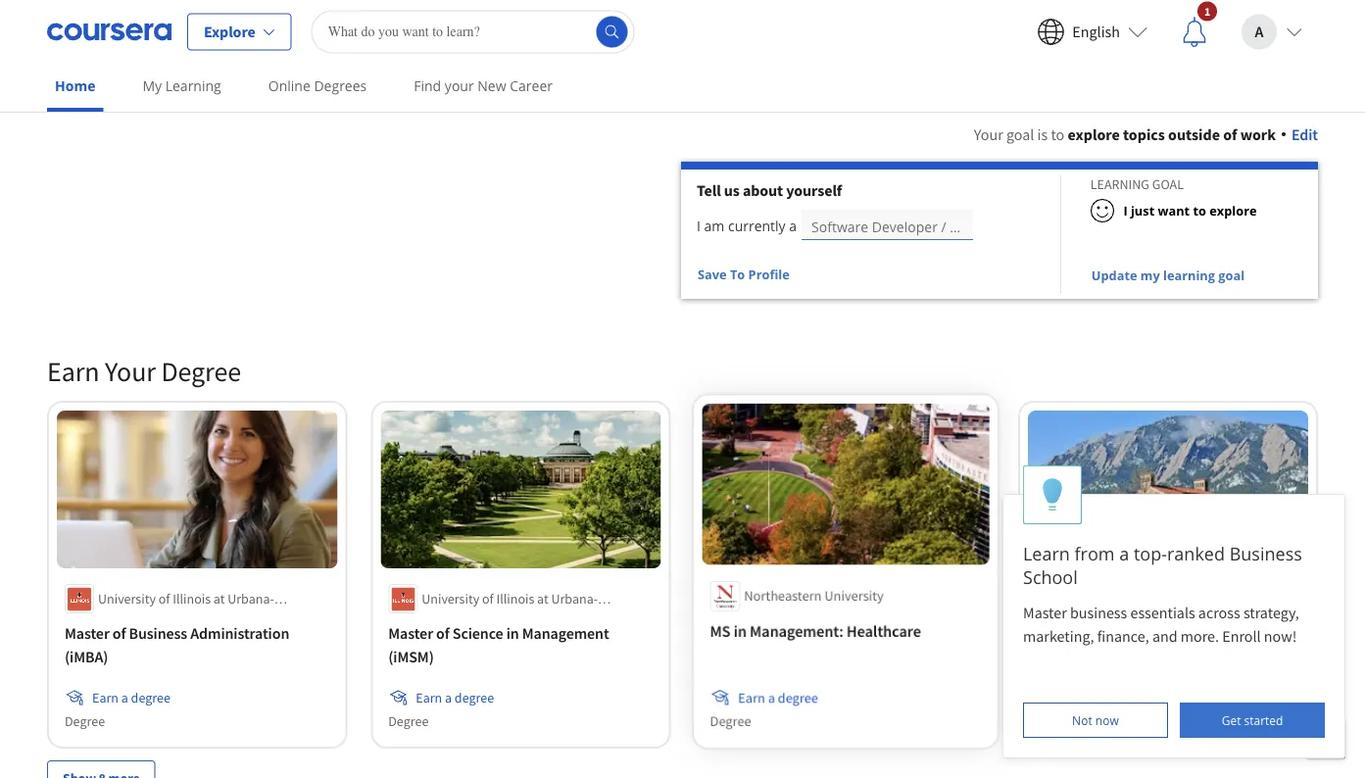 Task type: locate. For each thing, give the bounding box(es) containing it.
degree for master of science in data science
[[1036, 712, 1076, 730]]

2 illinois from the left
[[496, 590, 534, 608]]

not now button
[[1023, 703, 1168, 738]]

1 horizontal spatial urbana-
[[551, 590, 598, 608]]

1 horizontal spatial illinois
[[496, 590, 534, 608]]

earn your degree collection element
[[35, 322, 1330, 778]]

online degrees
[[268, 76, 367, 95]]

0 horizontal spatial business
[[129, 623, 187, 643]]

i left am
[[697, 217, 701, 235]]

explore button
[[187, 13, 292, 50]]

business inside learn from a top-ranked business school
[[1230, 541, 1302, 565]]

1 horizontal spatial goal
[[1218, 267, 1245, 284]]

management
[[522, 623, 609, 643]]

0 horizontal spatial i
[[697, 217, 701, 235]]

1 horizontal spatial science
[[1100, 623, 1151, 643]]

master of science in management (imsm)
[[388, 623, 609, 666]]

1 champaign from the left
[[98, 610, 164, 627]]

master up marketing,
[[1023, 603, 1067, 622]]

at up "management"
[[537, 590, 549, 608]]

from
[[1075, 541, 1115, 565]]

1 vertical spatial goal
[[1218, 267, 1245, 284]]

healthcare
[[846, 622, 920, 642]]

university for master of science in data science
[[1069, 590, 1127, 608]]

2 science from the left
[[1100, 623, 1151, 643]]

a
[[1255, 22, 1264, 42]]

university up master of business administration (imba)
[[98, 590, 156, 608]]

earn a degree down (imsm)
[[416, 689, 494, 707]]

2 urbana- from the left
[[551, 590, 598, 608]]

urbana- for master of business administration (imba)
[[228, 590, 274, 608]]

degree down master of business administration (imba)
[[131, 689, 170, 707]]

earn a degree for master of business administration (imba)
[[92, 689, 170, 707]]

0 vertical spatial to
[[1051, 124, 1065, 144]]

degree for master of business administration (imba)
[[65, 712, 105, 730]]

master for master business essentials across strategy, marketing, finance, and more. enroll now!
[[1023, 603, 1067, 622]]

champaign up (imsm)
[[422, 610, 487, 627]]

master
[[1023, 603, 1067, 622], [65, 623, 110, 643], [388, 623, 433, 643], [1036, 623, 1080, 643]]

0 vertical spatial business
[[1230, 541, 1302, 565]]

1 horizontal spatial your
[[974, 124, 1003, 144]]

learning
[[165, 76, 221, 95], [1091, 175, 1150, 193]]

business
[[1070, 603, 1127, 622]]

of inside master of science in data science link
[[1084, 623, 1097, 643]]

a inside learn from a top-ranked business school
[[1119, 541, 1129, 565]]

not
[[1072, 712, 1092, 728]]

top-
[[1134, 541, 1167, 565]]

urbana- for master of science in management (imsm)
[[551, 590, 598, 608]]

1 horizontal spatial university of illinois at urbana- champaign
[[422, 590, 598, 627]]

outside
[[1168, 124, 1220, 144]]

1 illinois from the left
[[173, 590, 211, 608]]

a down management:
[[768, 689, 775, 707]]

currently
[[728, 217, 786, 235]]

a
[[789, 217, 797, 235], [1119, 541, 1129, 565], [768, 689, 775, 707], [121, 689, 128, 707], [445, 689, 452, 707], [1092, 689, 1099, 707]]

new
[[478, 76, 506, 95]]

None search field
[[311, 10, 635, 53]]

degrees
[[314, 76, 367, 95]]

of inside master of business administration (imba)
[[113, 623, 126, 643]]

champaign
[[98, 610, 164, 627], [422, 610, 487, 627]]

a button
[[1226, 0, 1318, 63]]

university up ms in management: healthcare link
[[824, 589, 883, 606]]

science down the across
[[1203, 623, 1254, 643]]

degree
[[161, 354, 241, 389], [65, 712, 105, 730], [388, 712, 429, 730], [1036, 712, 1076, 730], [711, 713, 752, 730]]

explore for is
[[1068, 124, 1120, 144]]

learning up smile 'image' at top
[[1091, 175, 1150, 193]]

earn a degree down (imba)
[[92, 689, 170, 707]]

master inside master business essentials across strategy, marketing, finance, and more. enroll now!
[[1023, 603, 1067, 622]]

business
[[1230, 541, 1302, 565], [129, 623, 187, 643]]

What do you want to learn? text field
[[311, 10, 635, 53]]

science left "management"
[[453, 623, 503, 643]]

2 university of illinois at urbana- champaign from the left
[[422, 590, 598, 627]]

master inside master of business administration (imba)
[[65, 623, 110, 643]]

master for master of science in management (imsm)
[[388, 623, 433, 643]]

marketing,
[[1023, 626, 1094, 646]]

want
[[1158, 202, 1190, 219]]

i just want to explore button
[[1061, 193, 1257, 228]]

explore inside button
[[1210, 202, 1257, 219]]

business left administration
[[129, 623, 187, 643]]

profile
[[748, 266, 790, 283]]

0 horizontal spatial at
[[213, 590, 225, 608]]

2 horizontal spatial science
[[1203, 623, 1254, 643]]

master up (imba)
[[65, 623, 110, 643]]

in right ms
[[734, 622, 747, 642]]

champaign for business
[[98, 610, 164, 627]]

1 vertical spatial business
[[129, 623, 187, 643]]

your goal is to explore topics outside of work
[[974, 124, 1276, 144]]

and
[[1152, 626, 1178, 646]]

master of science in data science
[[1036, 623, 1254, 643]]

1 at from the left
[[213, 590, 225, 608]]

2 horizontal spatial in
[[1154, 623, 1166, 643]]

0 horizontal spatial in
[[506, 623, 519, 643]]

1 horizontal spatial business
[[1230, 541, 1302, 565]]

urbana- up "management"
[[551, 590, 598, 608]]

learning right my
[[165, 76, 221, 95]]

business up strategy,
[[1230, 541, 1302, 565]]

1 horizontal spatial learning
[[1091, 175, 1150, 193]]

i inside button
[[1123, 202, 1128, 219]]

1 vertical spatial to
[[1193, 202, 1206, 219]]

science for data
[[1100, 623, 1151, 643]]

learning inside earn your degree 'main content'
[[1091, 175, 1150, 193]]

0 horizontal spatial your
[[105, 354, 156, 389]]

university up 'finance,' at the right of the page
[[1069, 590, 1127, 608]]

online
[[268, 76, 310, 95]]

to right want
[[1193, 202, 1206, 219]]

0 horizontal spatial goal
[[1006, 124, 1034, 144]]

not now
[[1072, 712, 1119, 728]]

to right is
[[1051, 124, 1065, 144]]

0 horizontal spatial university of illinois at urbana- champaign
[[98, 590, 274, 627]]

science inside master of science in management (imsm)
[[453, 623, 503, 643]]

1 vertical spatial explore
[[1210, 202, 1257, 219]]

explore
[[204, 22, 255, 42]]

university
[[824, 589, 883, 606], [98, 590, 156, 608], [422, 590, 479, 608], [1069, 590, 1127, 608]]

earn a degree up now
[[1063, 689, 1141, 707]]

science for management
[[453, 623, 503, 643]]

degree down management:
[[778, 689, 818, 707]]

degree for ms in management: healthcare
[[711, 713, 752, 730]]

update
[[1092, 267, 1137, 284]]

goal inside 'button'
[[1218, 267, 1245, 284]]

0 horizontal spatial urbana-
[[228, 590, 274, 608]]

0 vertical spatial goal
[[1006, 124, 1034, 144]]

administration
[[190, 623, 289, 643]]

science
[[453, 623, 503, 643], [1100, 623, 1151, 643], [1203, 623, 1254, 643]]

a for ms in management: healthcare
[[768, 689, 775, 707]]

1 horizontal spatial in
[[734, 622, 747, 642]]

1 university of illinois at urbana- champaign from the left
[[98, 590, 274, 627]]

explore left 'topics'
[[1068, 124, 1120, 144]]

lightbulb tip image
[[1042, 478, 1063, 512]]

1 horizontal spatial explore
[[1210, 202, 1257, 219]]

i for i just want to explore
[[1123, 202, 1128, 219]]

1 urbana- from the left
[[228, 590, 274, 608]]

learning goal
[[1091, 175, 1184, 193]]

1 button
[[1163, 0, 1226, 63]]

degree
[[778, 689, 818, 707], [131, 689, 170, 707], [455, 689, 494, 707], [1102, 689, 1141, 707]]

a down master of business administration (imba)
[[121, 689, 128, 707]]

0 vertical spatial explore
[[1068, 124, 1120, 144]]

university of illinois at urbana- champaign for in
[[422, 590, 598, 627]]

1 horizontal spatial at
[[537, 590, 549, 608]]

1 vertical spatial your
[[105, 354, 156, 389]]

a up not now
[[1092, 689, 1099, 707]]

university up master of science in management (imsm)
[[422, 590, 479, 608]]

a right currently
[[789, 217, 797, 235]]

in
[[734, 622, 747, 642], [506, 623, 519, 643], [1154, 623, 1166, 643]]

at up administration
[[213, 590, 225, 608]]

a down master of science in management (imsm)
[[445, 689, 452, 707]]

goal
[[1006, 124, 1034, 144], [1218, 267, 1245, 284]]

master down business
[[1036, 623, 1080, 643]]

to
[[1051, 124, 1065, 144], [1193, 202, 1206, 219]]

to inside button
[[1193, 202, 1206, 219]]

1 vertical spatial learning
[[1091, 175, 1150, 193]]

in down essentials
[[1154, 623, 1166, 643]]

earn a degree down management:
[[739, 689, 818, 707]]

urbana- up administration
[[228, 590, 274, 608]]

in inside master of science in management (imsm)
[[506, 623, 519, 643]]

earn a degree for master of science in data science
[[1063, 689, 1141, 707]]

now!
[[1264, 626, 1297, 646]]

2 at from the left
[[537, 590, 549, 608]]

ms in management: healthcare
[[711, 622, 920, 642]]

of
[[1223, 124, 1237, 144], [159, 590, 170, 608], [482, 590, 494, 608], [1129, 590, 1141, 608], [113, 623, 126, 643], [436, 623, 450, 643], [1084, 623, 1097, 643]]

champaign up (imba)
[[98, 610, 164, 627]]

0 horizontal spatial champaign
[[98, 610, 164, 627]]

0 horizontal spatial illinois
[[173, 590, 211, 608]]

illinois
[[173, 590, 211, 608], [496, 590, 534, 608]]

degree up now
[[1102, 689, 1141, 707]]

goal left is
[[1006, 124, 1034, 144]]

update my learning goal
[[1092, 267, 1245, 284]]

business inside master of business administration (imba)
[[129, 623, 187, 643]]

find your new career link
[[406, 64, 561, 108]]

1
[[1204, 3, 1210, 19]]

a left top-
[[1119, 541, 1129, 565]]

earn a degree for master of science in management (imsm)
[[416, 689, 494, 707]]

degree down master of science in management (imsm)
[[455, 689, 494, 707]]

1 horizontal spatial champaign
[[422, 610, 487, 627]]

0 horizontal spatial explore
[[1068, 124, 1120, 144]]

master up (imsm)
[[388, 623, 433, 643]]

a for master of science in management (imsm)
[[445, 689, 452, 707]]

master for master of science in data science
[[1036, 623, 1080, 643]]

illinois up master of science in management (imsm) link
[[496, 590, 534, 608]]

get started
[[1222, 712, 1283, 728]]

science down business
[[1100, 623, 1151, 643]]

learning
[[1163, 267, 1215, 284]]

master of science in data science link
[[1036, 621, 1301, 645]]

1 science from the left
[[453, 623, 503, 643]]

3 science from the left
[[1203, 623, 1254, 643]]

0 horizontal spatial science
[[453, 623, 503, 643]]

about
[[743, 180, 783, 200]]

illinois up the master of business administration (imba) link
[[173, 590, 211, 608]]

0 horizontal spatial to
[[1051, 124, 1065, 144]]

us
[[724, 180, 740, 200]]

2 champaign from the left
[[422, 610, 487, 627]]

explore right want
[[1210, 202, 1257, 219]]

master inside master of science in management (imsm)
[[388, 623, 433, 643]]

0 horizontal spatial learning
[[165, 76, 221, 95]]

1 horizontal spatial i
[[1123, 202, 1128, 219]]

earn
[[47, 354, 99, 389], [739, 689, 766, 707], [92, 689, 119, 707], [416, 689, 442, 707], [1063, 689, 1090, 707]]

i for i am currently a
[[697, 217, 701, 235]]

in left "management"
[[506, 623, 519, 643]]

urbana-
[[228, 590, 274, 608], [551, 590, 598, 608]]

i left just
[[1123, 202, 1128, 219]]

explore for want
[[1210, 202, 1257, 219]]

to for want
[[1193, 202, 1206, 219]]

tell
[[697, 180, 721, 200]]

ms in management: healthcare link
[[711, 620, 979, 644]]

help center image
[[1314, 727, 1338, 751]]

find
[[414, 76, 441, 95]]

1 horizontal spatial to
[[1193, 202, 1206, 219]]

i
[[1123, 202, 1128, 219], [697, 217, 701, 235]]

goal right learning at top
[[1218, 267, 1245, 284]]



Task type: describe. For each thing, give the bounding box(es) containing it.
my
[[142, 76, 162, 95]]

english
[[1072, 22, 1120, 42]]

am
[[704, 217, 725, 235]]

save
[[698, 266, 727, 283]]

strategy,
[[1244, 603, 1299, 622]]

engineer
[[950, 217, 1006, 236]]

your inside 'element'
[[105, 354, 156, 389]]

degree for ms in management: healthcare
[[778, 689, 818, 707]]

university for master of science in management (imsm)
[[422, 590, 479, 608]]

(imsm)
[[388, 647, 434, 666]]

master of science in management (imsm) link
[[388, 621, 653, 668]]

champaign for science
[[422, 610, 487, 627]]

degree for master of science in data science
[[1102, 689, 1141, 707]]

my learning
[[142, 76, 221, 95]]

/
[[941, 217, 946, 236]]

university of illinois at urbana- champaign for administration
[[98, 590, 274, 627]]

yourself
[[786, 180, 842, 200]]

across
[[1198, 603, 1240, 622]]

software developer / engineer
[[812, 217, 1006, 236]]

get started link
[[1180, 703, 1325, 738]]

finance,
[[1097, 626, 1149, 646]]

university for master of business administration (imba)
[[98, 590, 156, 608]]

master for master of business administration (imba)
[[65, 623, 110, 643]]

your
[[445, 76, 474, 95]]

work
[[1240, 124, 1276, 144]]

earn for master of science in data science
[[1063, 689, 1090, 707]]

in for master of science in data science
[[1154, 623, 1166, 643]]

my learning link
[[135, 64, 229, 108]]

career
[[510, 76, 553, 95]]

master of business administration (imba) link
[[65, 621, 330, 668]]

earn your degree
[[47, 354, 241, 389]]

online degrees link
[[260, 64, 375, 108]]

in for master of science in management (imsm)
[[506, 623, 519, 643]]

degree for master of science in management (imsm)
[[455, 689, 494, 707]]

home
[[55, 76, 95, 95]]

a for master of business administration (imba)
[[121, 689, 128, 707]]

university of colorado boulder
[[1069, 590, 1245, 608]]

edit
[[1292, 124, 1318, 144]]

earn for master of business administration (imba)
[[92, 689, 119, 707]]

alice element
[[1003, 466, 1346, 759]]

a for master of science in data science
[[1092, 689, 1099, 707]]

software
[[812, 217, 868, 236]]

to for is
[[1051, 124, 1065, 144]]

earn for master of science in management (imsm)
[[416, 689, 442, 707]]

boulder
[[1199, 590, 1245, 608]]

school
[[1023, 565, 1078, 589]]

is
[[1037, 124, 1048, 144]]

developer
[[872, 217, 938, 236]]

ms
[[711, 622, 731, 642]]

enroll
[[1222, 626, 1261, 646]]

tell us about yourself
[[697, 180, 842, 200]]

illinois for in
[[496, 590, 534, 608]]

edit button
[[1282, 123, 1318, 146]]

northeastern university
[[745, 589, 883, 606]]

to
[[730, 266, 745, 283]]

save to profile button
[[697, 257, 791, 292]]

at for in
[[537, 590, 549, 608]]

goal
[[1152, 175, 1184, 193]]

i am currently a
[[697, 217, 797, 235]]

degree for master of science in management (imsm)
[[388, 712, 429, 730]]

master of business administration (imba)
[[65, 623, 289, 666]]

my
[[1141, 267, 1160, 284]]

learn from a top-ranked business school
[[1023, 541, 1302, 589]]

data
[[1169, 623, 1200, 643]]

home link
[[47, 64, 103, 112]]

colorado
[[1144, 590, 1196, 608]]

master business essentials across strategy, marketing, finance, and more. enroll now!
[[1023, 603, 1303, 646]]

northeastern
[[745, 589, 821, 606]]

0 vertical spatial learning
[[165, 76, 221, 95]]

find your new career
[[414, 76, 553, 95]]

at for administration
[[213, 590, 225, 608]]

i just want to explore
[[1123, 202, 1257, 219]]

management:
[[750, 622, 843, 642]]

degree for master of business administration (imba)
[[131, 689, 170, 707]]

just
[[1131, 202, 1155, 219]]

of inside master of science in management (imsm)
[[436, 623, 450, 643]]

(imba)
[[65, 647, 108, 666]]

earn a degree for ms in management: healthcare
[[739, 689, 818, 707]]

learn
[[1023, 541, 1070, 565]]

english button
[[1022, 0, 1163, 63]]

earn your degree main content
[[0, 99, 1365, 778]]

illinois for administration
[[173, 590, 211, 608]]

smile image
[[1091, 199, 1114, 222]]

more.
[[1181, 626, 1219, 646]]

coursera image
[[47, 16, 172, 48]]

started
[[1244, 712, 1283, 728]]

save to profile
[[698, 266, 790, 283]]

now
[[1095, 712, 1119, 728]]

essentials
[[1130, 603, 1195, 622]]

get
[[1222, 712, 1241, 728]]

0 vertical spatial your
[[974, 124, 1003, 144]]

earn for ms in management: healthcare
[[739, 689, 766, 707]]



Task type: vqa. For each thing, say whether or not it's contained in the screenshot.


